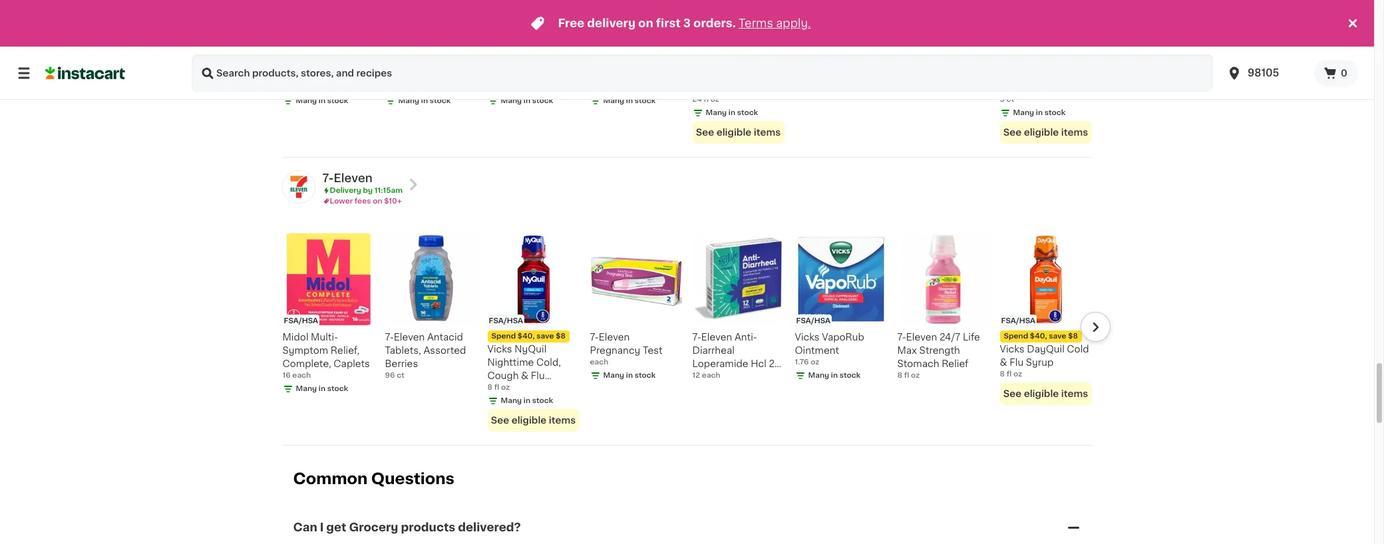 Task type: describe. For each thing, give the bounding box(es) containing it.
i
[[320, 523, 324, 533]]

see eligible items for vicks dayquil cold & flu syrup
[[1004, 389, 1089, 398]]

12 each
[[693, 372, 721, 379]]

many for flowflex antigen home test, covid- 19
[[296, 97, 317, 104]]

each inside midol multi- symptom relief, complete, caplets 16 each
[[292, 372, 311, 379]]

cold,
[[537, 358, 561, 367]]

spend $40, save $8 vicks nyquil nighttime cold, cough & flu medicine, cherry
[[488, 333, 568, 394]]

midol multi- symptom relief, complete, caplets 16 each
[[283, 333, 370, 379]]

ct up "mess-"
[[1007, 96, 1015, 103]]

ointment
[[795, 346, 840, 355]]

covid
[[416, 58, 443, 67]]

caplets inside '7-eleven anti- diarrheal loperamide hcl 2 mg anti-diarrheal tablets caplets'
[[729, 386, 765, 395]]

ricola cough drops, original herb, family size 45 ct
[[590, 44, 670, 91]]

many in stock for flowflex antigen home covid test kit
[[398, 97, 451, 104]]

spend for vicks nyquil nighttime cold, cough & flu medicine, cherry
[[492, 333, 516, 340]]

in for ricola drops, honey lemon, throat care, extra menthol, liquid center, wrapped drops
[[524, 97, 531, 104]]

cherry
[[536, 384, 568, 394]]

34 each
[[488, 84, 518, 91]]

ricola drops, honey lemon echinacea, family size
[[795, 44, 879, 94]]

7‑eleven pregnancy test each
[[590, 333, 663, 366]]

fsa/hsa down 'orders.'
[[694, 29, 728, 36]]

herb,
[[590, 71, 616, 80]]

ricola drops, honey lemon, throat care, extra menthol, liquid center, wrapped drops
[[488, 44, 571, 120]]

stock for flowflex antigen home test, covid- 19
[[327, 97, 348, 104]]

vicks for vicks nyquil nighttime cold, cough & flu medicine, cherry
[[488, 345, 512, 354]]

flu inside spend $40, save $8 vicks dayquil cold & flu syrup 8 fl oz
[[1010, 358, 1024, 367]]

stock down the vapors,
[[1045, 109, 1066, 116]]

lemon
[[829, 58, 861, 67]]

98105
[[1248, 68, 1280, 78]]

get
[[326, 523, 346, 533]]

2 45 from the left
[[795, 84, 805, 91]]

free inside 'limited time offer' region
[[558, 18, 585, 29]]

$40, for cold
[[1030, 333, 1048, 340]]

fsa/hsa down 'delivery'
[[591, 29, 626, 36]]

loperamide
[[693, 359, 749, 369]]

7‑eleven for each
[[590, 333, 630, 342]]

save for &
[[742, 44, 759, 52]]

hcl
[[751, 359, 767, 369]]

each down throat
[[499, 84, 518, 91]]

stock down severe on the right top of the page
[[737, 109, 758, 116]]

test inside 7‑eleven pregnancy test each
[[643, 346, 663, 355]]

8 inside 7‑eleven 24/7 life max strength stomach relief 8 fl oz
[[898, 372, 903, 379]]

can i get grocery products delivered?
[[293, 523, 521, 533]]

1 vertical spatial anti-
[[710, 373, 733, 382]]

& up severe on the right top of the page
[[760, 56, 767, 66]]

flowflex for test,
[[283, 44, 321, 54]]

& inside spend $40, save $8 vicks nyquil nighttime cold, cough & flu medicine, cherry
[[521, 371, 529, 380]]

$8 for vicks nyquil nighttime cold, cough & flu medicine, cherry
[[556, 333, 566, 340]]

c
[[935, 71, 943, 80]]

berries
[[385, 359, 418, 369]]

many down medicine,
[[501, 397, 522, 404]]

cold inside spend $40, save $8 vicks dayquil cold & flu syrup 8 fl oz
[[1067, 345, 1090, 354]]

children's
[[1027, 56, 1074, 66]]

drops, for lemon
[[827, 44, 857, 54]]

see for vicks nyquil nighttime cold, cough & flu medicine, cherry
[[491, 416, 509, 425]]

delivery
[[587, 18, 636, 29]]

test inside flowflex antigen home covid test kit 5 ct
[[445, 58, 465, 67]]

in down medicated
[[1036, 109, 1043, 116]]

mess-
[[1000, 110, 1030, 119]]

& inside spend $40, save $8 vicks dayquil cold & flu syrup 8 fl oz
[[1000, 358, 1008, 367]]

items down aroma
[[1062, 128, 1089, 137]]

$40, for &
[[723, 44, 740, 52]]

vicks for vicks dayquil & nyquil severe honey cold & flu medicine
[[693, 56, 717, 66]]

$40, for vapopatch,
[[1030, 44, 1048, 52]]

each inside 7‑eleven pregnancy test each
[[590, 359, 609, 366]]

0 horizontal spatial 8
[[488, 384, 493, 391]]

stock for 7‑eleven pregnancy test
[[635, 372, 656, 379]]

relief
[[942, 359, 969, 369]]

tablets
[[693, 386, 726, 395]]

stock for midol multi- symptom relief, complete, caplets
[[327, 385, 348, 392]]

non-
[[1045, 83, 1068, 92]]

34
[[488, 84, 497, 91]]

diarrheal
[[693, 346, 735, 355]]

care,
[[520, 71, 545, 80]]

eligible down aroma
[[1024, 128, 1059, 137]]

severe
[[727, 70, 764, 79]]

stomach
[[898, 359, 940, 369]]

in down medicine
[[729, 109, 736, 116]]

common
[[293, 472, 368, 486]]

fsa/hsa up spend $40, save $8 vicks dayquil cold & flu syrup 8 fl oz
[[1002, 317, 1036, 325]]

98105 button
[[1219, 55, 1315, 92]]

items for vicks dayquil & nyquil severe honey cold & flu medicine
[[754, 128, 781, 137]]

fsa/hsa down "apply." on the top right
[[797, 29, 831, 36]]

eleven for 7-eleven anti- diarrheal loperamide hcl 2 mg anti-diarrheal tablets caplets
[[702, 333, 733, 342]]

drops
[[488, 111, 516, 120]]

throat
[[488, 71, 518, 80]]

stock for vicks vaporub ointment
[[840, 372, 861, 379]]

instacart logo image
[[45, 65, 125, 81]]

many for ricola cough drops, original herb, family size
[[603, 97, 625, 104]]

7- for 7-eleven anti- diarrheal loperamide hcl 2 mg anti-diarrheal tablets caplets
[[693, 333, 702, 342]]

product group containing vicks children's vapopatch, soothing non- medicated vapors, mess-free aroma patch
[[1000, 0, 1092, 144]]

7‑eleven antacid tablets, assorted berries 96 ct
[[385, 333, 466, 379]]

max
[[898, 346, 917, 355]]

eleven for 7-eleven
[[334, 173, 373, 183]]

multi-
[[311, 333, 338, 342]]

in for flowflex antigen home test, covid- 19
[[319, 97, 326, 104]]

on for delivery
[[638, 18, 654, 29]]

ct inside 7‑eleven antacid tablets, assorted berries 96 ct
[[397, 372, 405, 379]]

zinc
[[965, 71, 985, 80]]

cough inside ricola cough drops, original herb, family size 45 ct
[[621, 44, 653, 54]]

see eligible items button for vicks dayquil cold & flu syrup
[[1000, 382, 1092, 405]]

see for vicks dayquil & nyquil severe honey cold & flu medicine
[[696, 128, 714, 137]]

dayquil for flu
[[1027, 345, 1065, 354]]

spend for vicks dayquil & nyquil severe honey cold & flu medicine
[[697, 44, 721, 52]]

vicks for vicks children's vapopatch, soothing non- medicated vapors, mess-free aroma patch
[[1000, 56, 1025, 66]]

flowflex for covid
[[385, 44, 424, 54]]

size for ricola cough drops, original herb, family size 45 ct
[[651, 71, 670, 80]]

antacid
[[427, 333, 463, 342]]

0 button
[[1315, 60, 1359, 87]]

fees
[[355, 197, 371, 205]]

98105 button
[[1227, 55, 1307, 92]]

oz inside spend $40, save $8 vicks dayquil cold & flu syrup 8 fl oz
[[1014, 371, 1023, 378]]

free inside the spend $40, save $8 vicks children's vapopatch, soothing non- medicated vapors, mess-free aroma patch
[[1030, 110, 1050, 119]]

product group containing vicks dayquil & nyquil severe honey cold & flu medicine
[[693, 0, 785, 144]]

lower
[[330, 197, 353, 205]]

medicated
[[1000, 96, 1051, 106]]

kit
[[385, 71, 398, 80]]

5 ct
[[1000, 96, 1015, 103]]

many down medicated
[[1014, 109, 1035, 116]]

stock for ricola drops, honey lemon, throat care, extra menthol, liquid center, wrapped drops
[[532, 97, 553, 104]]

limited time offer region
[[0, 0, 1345, 47]]

vaporub
[[822, 333, 865, 342]]

orders.
[[694, 18, 736, 29]]

apply.
[[776, 18, 811, 29]]

by
[[363, 187, 373, 194]]

relief,
[[331, 346, 360, 355]]

7‑eleven 24/7 life max strength stomach relief 8 fl oz
[[898, 333, 981, 379]]

& down severe on the right top of the page
[[751, 83, 758, 92]]

flowflex antigen home covid test kit 5 ct
[[385, 44, 465, 91]]

many for 7‑eleven pregnancy test
[[603, 372, 625, 379]]

7 eleven image
[[283, 171, 315, 203]]

nighttime
[[488, 358, 534, 367]]

ct inside flowflex antigen home covid test kit 5 ct
[[392, 84, 399, 91]]

dayquil for severe
[[720, 56, 757, 66]]

8 inside spend $40, save $8 vicks dayquil cold & flu syrup 8 fl oz
[[1000, 371, 1005, 378]]

test,
[[313, 58, 336, 67]]

item carousel region containing midol multi- symptom relief, complete, caplets
[[264, 228, 1111, 440]]

in for vicks vaporub ointment
[[831, 372, 838, 379]]

medicine
[[693, 96, 736, 106]]

many in stock down medicine,
[[501, 397, 553, 404]]

size for ricola drops, honey lemon echinacea, family size
[[795, 84, 815, 94]]

in for flowflex antigen home covid test kit
[[421, 97, 428, 104]]

see eligible items button down aroma
[[1000, 121, 1092, 144]]

spend for vicks children's vapopatch, soothing non- medicated vapors, mess-free aroma patch
[[1004, 44, 1029, 52]]

0 vertical spatial anti-
[[735, 333, 758, 342]]

syrup
[[1026, 358, 1054, 367]]

many in stock for vicks vaporub ointment
[[809, 372, 861, 379]]

24 fl oz
[[693, 96, 720, 103]]

see for vicks dayquil cold & flu syrup
[[1004, 389, 1022, 398]]

cold inside spend $40, save $8 vicks dayquil & nyquil severe honey cold & flu medicine
[[726, 83, 748, 92]]

many down medicine
[[706, 109, 727, 116]]

11:15am
[[375, 187, 403, 194]]

many in stock for flowflex antigen home test, covid- 19
[[296, 97, 348, 104]]

products
[[401, 523, 455, 533]]

nyquil inside spend $40, save $8 vicks nyquil nighttime cold, cough & flu medicine, cherry
[[515, 345, 547, 354]]

ricola for ricola cough drops, original herb, family size 45 ct
[[590, 44, 619, 54]]

family for original
[[618, 71, 649, 80]]

save for nighttime
[[537, 333, 554, 340]]

common questions
[[293, 472, 455, 486]]

center,
[[488, 98, 522, 107]]

$10+
[[384, 197, 402, 205]]

$40, for nighttime
[[518, 333, 535, 340]]

grocery
[[349, 523, 398, 533]]

original
[[623, 58, 660, 67]]

spend $40, save $8 vicks dayquil cold & flu syrup 8 fl oz
[[1000, 333, 1090, 378]]

fsa/hsa up nighttime
[[489, 317, 523, 325]]

product group containing vicks dayquil cold & flu syrup
[[1000, 233, 1092, 405]]



Task type: vqa. For each thing, say whether or not it's contained in the screenshot.
THE MANY IN STOCK associated with Flowflex Antigen Home Test, Covid- 19
yes



Task type: locate. For each thing, give the bounding box(es) containing it.
vitamin
[[898, 71, 933, 80]]

0 vertical spatial 7-
[[323, 173, 334, 183]]

many down flowflex antigen home covid test kit 5 ct
[[398, 97, 420, 104]]

eleven up delivery
[[334, 173, 373, 183]]

2 vertical spatial flu
[[531, 371, 545, 380]]

stock down 7‑eleven pregnancy test each
[[635, 372, 656, 379]]

1 antigen from the left
[[324, 44, 360, 54]]

see down medicine,
[[491, 416, 509, 425]]

flu down cold,
[[531, 371, 545, 380]]

0 horizontal spatial eleven
[[334, 173, 373, 183]]

1 horizontal spatial eleven
[[702, 333, 733, 342]]

many in stock down medicine
[[706, 109, 758, 116]]

anti- up hcl
[[735, 333, 758, 342]]

vicks inside spend $40, save $8 vicks nyquil nighttime cold, cough & flu medicine, cherry
[[488, 345, 512, 354]]

2 flowflex from the left
[[385, 44, 424, 54]]

1 vertical spatial dayquil
[[1027, 345, 1065, 354]]

1 horizontal spatial test
[[643, 346, 663, 355]]

0 horizontal spatial ricola
[[488, 44, 517, 54]]

0 horizontal spatial antigen
[[324, 44, 360, 54]]

many in stock down flowflex antigen home covid test kit 5 ct
[[398, 97, 451, 104]]

in down flowflex antigen home covid test kit 5 ct
[[421, 97, 428, 104]]

in down flowflex antigen home test, covid- 19 1 each
[[319, 97, 326, 104]]

ricola inside the 'ricola drops, honey lemon, throat care, extra menthol, liquid center, wrapped drops'
[[488, 44, 517, 54]]

$40, up syrup
[[1030, 333, 1048, 340]]

echinacea,
[[795, 71, 846, 80]]

see eligible items down medicine
[[696, 128, 781, 137]]

pregnancy
[[590, 346, 641, 355]]

eligible down syrup
[[1024, 389, 1059, 398]]

dayquil up severe on the right top of the page
[[720, 56, 757, 66]]

eligible down medicine,
[[512, 416, 547, 425]]

0 horizontal spatial anti-
[[710, 373, 733, 382]]

dayquil inside spend $40, save $8 vicks dayquil & nyquil severe honey cold & flu medicine
[[720, 56, 757, 66]]

0 vertical spatial cough
[[621, 44, 653, 54]]

1 vertical spatial free
[[1030, 110, 1050, 119]]

1 horizontal spatial 5
[[1000, 96, 1005, 103]]

terms
[[739, 18, 774, 29]]

many in stock for ricola cough drops, original herb, family size
[[603, 97, 656, 104]]

each
[[288, 84, 306, 91], [499, 84, 518, 91], [807, 84, 826, 91], [590, 359, 609, 366], [292, 372, 311, 379], [702, 372, 721, 379]]

in down complete,
[[319, 385, 326, 392]]

1 home from the left
[[283, 58, 311, 67]]

2 home from the left
[[385, 58, 413, 67]]

2 antigen from the left
[[426, 44, 463, 54]]

1 horizontal spatial home
[[385, 58, 413, 67]]

1 horizontal spatial free
[[1030, 110, 1050, 119]]

many in stock down flowflex antigen home test, covid- 19 1 each
[[296, 97, 348, 104]]

1 vertical spatial item carousel region
[[264, 228, 1111, 440]]

many for flowflex antigen home covid test kit
[[398, 97, 420, 104]]

1 horizontal spatial antigen
[[426, 44, 463, 54]]

0 horizontal spatial free
[[558, 18, 585, 29]]

many in stock down liquid
[[501, 97, 553, 104]]

cough up 8 fl oz
[[488, 371, 519, 380]]

0 vertical spatial nyquil
[[693, 70, 725, 79]]

$40, inside spend $40, save $8 vicks dayquil cold & flu syrup 8 fl oz
[[1030, 333, 1048, 340]]

ct down the kit
[[392, 84, 399, 91]]

drops, up lemon at top
[[827, 44, 857, 54]]

liquid
[[531, 84, 560, 94]]

anti-
[[735, 333, 758, 342], [710, 373, 733, 382]]

caplets inside midol multi- symptom relief, complete, caplets 16 each
[[334, 359, 370, 369]]

1 vertical spatial test
[[643, 346, 663, 355]]

home
[[283, 58, 311, 67], [385, 58, 413, 67]]

1 vertical spatial cold
[[1067, 345, 1090, 354]]

honey inside the 'ricola drops, honey lemon, throat care, extra menthol, liquid center, wrapped drops'
[[488, 58, 519, 67]]

flu inside spend $40, save $8 vicks dayquil & nyquil severe honey cold & flu medicine
[[761, 83, 774, 92]]

$40, inside spend $40, save $8 vicks nyquil nighttime cold, cough & flu medicine, cherry
[[518, 333, 535, 340]]

see eligible items down syrup
[[1004, 389, 1089, 398]]

honey up throat
[[488, 58, 519, 67]]

stock for ricola cough drops, original herb, family size
[[635, 97, 656, 104]]

ricola for ricola drops, honey lemon echinacea, family size
[[795, 44, 824, 54]]

1 horizontal spatial 45
[[795, 84, 805, 91]]

family inside ricola drops, honey lemon echinacea, family size
[[849, 71, 879, 80]]

family inside ricola cough drops, original herb, family size 45 ct
[[618, 71, 649, 80]]

dayquil inside spend $40, save $8 vicks dayquil cold & flu syrup 8 fl oz
[[1027, 345, 1065, 354]]

nyquil up cold,
[[515, 345, 547, 354]]

in down 'vicks vaporub ointment 1.76 oz'
[[831, 372, 838, 379]]

item carousel region
[[283, 0, 1111, 151], [264, 228, 1111, 440]]

7-eleven anti- diarrheal loperamide hcl 2 mg anti-diarrheal tablets caplets
[[693, 333, 775, 395]]

drops, inside the 'ricola drops, honey lemon, throat care, extra menthol, liquid center, wrapped drops'
[[519, 44, 550, 54]]

many for ricola drops, honey lemon, throat care, extra menthol, liquid center, wrapped drops
[[501, 97, 522, 104]]

spend up nighttime
[[492, 333, 516, 340]]

0 horizontal spatial home
[[283, 58, 311, 67]]

0 vertical spatial caplets
[[334, 359, 370, 369]]

many down menthol, at the top of the page
[[501, 97, 522, 104]]

many in stock down medicated
[[1014, 109, 1066, 116]]

antigen
[[324, 44, 360, 54], [426, 44, 463, 54]]

60ct
[[898, 84, 916, 91]]

drops, up lemon,
[[519, 44, 550, 54]]

and
[[945, 71, 963, 80]]

96
[[385, 372, 395, 379]]

stock
[[327, 97, 348, 104], [430, 97, 451, 104], [532, 97, 553, 104], [635, 97, 656, 104], [737, 109, 758, 116], [1045, 109, 1066, 116], [635, 372, 656, 379], [840, 372, 861, 379], [327, 385, 348, 392], [532, 397, 553, 404]]

menthol,
[[488, 84, 529, 94]]

2 horizontal spatial 7‑eleven
[[898, 333, 938, 342]]

1 horizontal spatial 7‑eleven
[[590, 333, 630, 342]]

1 horizontal spatial size
[[795, 84, 815, 94]]

0 horizontal spatial family
[[618, 71, 649, 80]]

eleven inside '7-eleven anti- diarrheal loperamide hcl 2 mg anti-diarrheal tablets caplets'
[[702, 333, 733, 342]]

spend $40, save $8 vicks children's vapopatch, soothing non- medicated vapors, mess-free aroma patch
[[1000, 44, 1088, 132]]

5
[[385, 84, 390, 91], [1000, 96, 1005, 103]]

$8 inside spend $40, save $8 vicks dayquil cold & flu syrup 8 fl oz
[[1069, 333, 1078, 340]]

home inside flowflex antigen home test, covid- 19 1 each
[[283, 58, 311, 67]]

family for lemon
[[849, 71, 879, 80]]

eligible for vicks nyquil nighttime cold, cough & flu medicine, cherry
[[512, 416, 547, 425]]

fl
[[704, 96, 709, 103], [1007, 371, 1012, 378], [904, 372, 910, 379], [494, 384, 500, 391]]

ct down herb,
[[602, 84, 610, 91]]

1 horizontal spatial caplets
[[729, 386, 765, 395]]

None search field
[[192, 55, 1214, 92]]

0 horizontal spatial 45
[[590, 84, 600, 91]]

see eligible items button down syrup
[[1000, 382, 1092, 405]]

flowflex
[[283, 44, 321, 54], [385, 44, 424, 54]]

mg
[[693, 373, 708, 382]]

can i get grocery products delivered? button
[[293, 504, 1081, 545]]

1 horizontal spatial on
[[638, 18, 654, 29]]

family down lemon at top
[[849, 71, 879, 80]]

vapors,
[[1053, 96, 1088, 106]]

1 horizontal spatial ricola
[[590, 44, 619, 54]]

many in stock for midol multi- symptom relief, complete, caplets
[[296, 385, 348, 392]]

many down flowflex antigen home test, covid- 19 1 each
[[296, 97, 317, 104]]

0 vertical spatial on
[[638, 18, 654, 29]]

home inside flowflex antigen home covid test kit 5 ct
[[385, 58, 413, 67]]

stock down flowflex antigen home test, covid- 19 1 each
[[327, 97, 348, 104]]

extra
[[547, 71, 571, 80]]

7‑eleven up the tablets,
[[385, 333, 425, 342]]

ricola inside ricola drops, honey lemon echinacea, family size
[[795, 44, 824, 54]]

0 horizontal spatial dayquil
[[720, 56, 757, 66]]

stock for flowflex antigen home covid test kit
[[430, 97, 451, 104]]

in for 7‑eleven pregnancy test
[[626, 372, 633, 379]]

1 7‑eleven from the left
[[385, 333, 425, 342]]

ricola up echinacea,
[[795, 44, 824, 54]]

& down nighttime
[[521, 371, 529, 380]]

spend up syrup
[[1004, 333, 1029, 340]]

in for midol multi- symptom relief, complete, caplets
[[319, 385, 326, 392]]

items
[[754, 128, 781, 137], [1062, 128, 1089, 137], [1062, 389, 1089, 398], [549, 416, 576, 425]]

45 each
[[795, 84, 826, 91]]

delivered?
[[458, 523, 521, 533]]

save inside spend $40, save $8 vicks dayquil cold & flu syrup 8 fl oz
[[1049, 333, 1067, 340]]

item carousel region containing flowflex antigen home test, covid- 19
[[283, 0, 1111, 151]]

0
[[1341, 69, 1348, 78]]

in
[[319, 97, 326, 104], [421, 97, 428, 104], [524, 97, 531, 104], [626, 97, 633, 104], [729, 109, 736, 116], [1036, 109, 1043, 116], [626, 372, 633, 379], [831, 372, 838, 379], [319, 385, 326, 392], [524, 397, 531, 404]]

see eligible items down aroma
[[1004, 128, 1089, 137]]

vicks inside spend $40, save $8 vicks dayquil cold & flu syrup 8 fl oz
[[1000, 345, 1025, 354]]

items down cherry
[[549, 416, 576, 425]]

see down "mess-"
[[1004, 128, 1022, 137]]

antigen inside flowflex antigen home test, covid- 19 1 each
[[324, 44, 360, 54]]

each inside flowflex antigen home test, covid- 19 1 each
[[288, 84, 306, 91]]

0 horizontal spatial cold
[[726, 83, 748, 92]]

1 horizontal spatial 8
[[898, 372, 903, 379]]

spend inside spend $40, save $8 vicks dayquil cold & flu syrup 8 fl oz
[[1004, 333, 1029, 340]]

$40, inside spend $40, save $8 vicks dayquil & nyquil severe honey cold & flu medicine
[[723, 44, 740, 52]]

vicks vaporub ointment 1.76 oz
[[795, 333, 865, 366]]

terms apply. link
[[739, 18, 811, 29]]

8 fl oz
[[488, 384, 510, 391]]

each down the loperamide
[[702, 372, 721, 379]]

1 vertical spatial size
[[795, 84, 815, 94]]

complete,
[[283, 359, 331, 369]]

1 horizontal spatial nyquil
[[693, 70, 725, 79]]

ricola inside ricola cough drops, original herb, family size 45 ct
[[590, 44, 619, 54]]

$8 for vicks dayquil & nyquil severe honey cold & flu medicine
[[761, 44, 771, 52]]

cold
[[726, 83, 748, 92], [1067, 345, 1090, 354]]

flowflex up the covid
[[385, 44, 424, 54]]

0 vertical spatial size
[[651, 71, 670, 80]]

Search field
[[192, 55, 1214, 92]]

antigen for covid-
[[324, 44, 360, 54]]

wrapped
[[524, 98, 567, 107]]

fl inside 7‑eleven 24/7 life max strength stomach relief 8 fl oz
[[904, 372, 910, 379]]

1
[[283, 84, 286, 91]]

nature
[[898, 44, 929, 54]]

home up the kit
[[385, 58, 413, 67]]

many down pregnancy
[[603, 372, 625, 379]]

24
[[693, 96, 702, 103]]

0 vertical spatial free
[[558, 18, 585, 29]]

1 vertical spatial caplets
[[729, 386, 765, 395]]

7- inside '7-eleven anti- diarrheal loperamide hcl 2 mg anti-diarrheal tablets caplets'
[[693, 333, 702, 342]]

spend
[[697, 44, 721, 52], [1004, 44, 1029, 52], [492, 333, 516, 340], [1004, 333, 1029, 340]]

7‑eleven
[[385, 333, 425, 342], [590, 333, 630, 342], [898, 333, 938, 342]]

symptom
[[283, 346, 328, 355]]

on inside 'limited time offer' region
[[638, 18, 654, 29]]

7‑eleven inside 7‑eleven 24/7 life max strength stomach relief 8 fl oz
[[898, 333, 938, 342]]

size down echinacea,
[[795, 84, 815, 94]]

see eligible items button down cherry
[[488, 409, 580, 432]]

elderberry
[[898, 58, 947, 67]]

questions
[[371, 472, 455, 486]]

eligible for vicks dayquil cold & flu syrup
[[1024, 389, 1059, 398]]

eligible down medicine
[[717, 128, 752, 137]]

2 family from the left
[[849, 71, 879, 80]]

caplets down the relief,
[[334, 359, 370, 369]]

save up syrup
[[1049, 333, 1067, 340]]

vicks
[[693, 56, 717, 66], [1000, 56, 1025, 66], [795, 333, 820, 342], [488, 345, 512, 354], [1000, 345, 1025, 354]]

2 horizontal spatial ricola
[[795, 44, 824, 54]]

home for kit
[[385, 58, 413, 67]]

see eligible items button for vicks dayquil & nyquil severe honey cold & flu medicine
[[693, 121, 785, 144]]

$40, inside the spend $40, save $8 vicks children's vapopatch, soothing non- medicated vapors, mess-free aroma patch
[[1030, 44, 1048, 52]]

save
[[742, 44, 759, 52], [1049, 44, 1067, 52], [537, 333, 554, 340], [1049, 333, 1067, 340]]

vicks inside spend $40, save $8 vicks dayquil & nyquil severe honey cold & flu medicine
[[693, 56, 717, 66]]

1 vertical spatial 5
[[1000, 96, 1005, 103]]

save inside spend $40, save $8 vicks nyquil nighttime cold, cough & flu medicine, cherry
[[537, 333, 554, 340]]

1 vertical spatial eleven
[[702, 333, 733, 342]]

0 horizontal spatial caplets
[[334, 359, 370, 369]]

free down medicated
[[1030, 110, 1050, 119]]

many in stock for 7‑eleven pregnancy test
[[603, 372, 656, 379]]

flowflex up test,
[[283, 44, 321, 54]]

eleven
[[334, 173, 373, 183], [702, 333, 733, 342]]

anti- down the loperamide
[[710, 373, 733, 382]]

0 horizontal spatial honey
[[488, 58, 519, 67]]

antigen up covid-
[[324, 44, 360, 54]]

19
[[283, 71, 293, 80]]

7- for 7-eleven
[[323, 173, 334, 183]]

in down 7‑eleven pregnancy test each
[[626, 372, 633, 379]]

eligible
[[717, 128, 752, 137], [1024, 128, 1059, 137], [1024, 389, 1059, 398], [512, 416, 547, 425]]

0 vertical spatial cold
[[726, 83, 748, 92]]

see eligible items button down medicine
[[693, 121, 785, 144]]

each down echinacea,
[[807, 84, 826, 91]]

2 7‑eleven from the left
[[590, 333, 630, 342]]

1 vertical spatial nyquil
[[515, 345, 547, 354]]

in down menthol, at the top of the page
[[524, 97, 531, 104]]

honey for throat
[[488, 58, 519, 67]]

stock down cherry
[[532, 397, 553, 404]]

ricola for ricola drops, honey lemon, throat care, extra menthol, liquid center, wrapped drops
[[488, 44, 517, 54]]

diarrheal
[[733, 373, 774, 382]]

spend $40, save $8 vicks dayquil & nyquil severe honey cold & flu medicine
[[693, 44, 774, 106]]

0 horizontal spatial size
[[651, 71, 670, 80]]

1 horizontal spatial dayquil
[[1027, 345, 1065, 354]]

1 horizontal spatial cold
[[1067, 345, 1090, 354]]

$8 inside the spend $40, save $8 vicks children's vapopatch, soothing non- medicated vapors, mess-free aroma patch
[[1069, 44, 1078, 52]]

size inside ricola drops, honey lemon echinacea, family size
[[795, 84, 815, 94]]

& left syrup
[[1000, 358, 1008, 367]]

aroma
[[1053, 110, 1083, 119]]

many in stock down ricola cough drops, original herb, family size 45 ct on the left top
[[603, 97, 656, 104]]

1 horizontal spatial anti-
[[735, 333, 758, 342]]

fl inside spend $40, save $8 vicks dayquil cold & flu syrup 8 fl oz
[[1007, 371, 1012, 378]]

1.76
[[795, 359, 809, 366]]

many down complete,
[[296, 385, 317, 392]]

0 horizontal spatial test
[[445, 58, 465, 67]]

$8 inside spend $40, save $8 vicks dayquil & nyquil severe honey cold & flu medicine
[[761, 44, 771, 52]]

on for fees
[[373, 197, 382, 205]]

0 horizontal spatial drops,
[[519, 44, 550, 54]]

many for vicks vaporub ointment
[[809, 372, 830, 379]]

1 vertical spatial on
[[373, 197, 382, 205]]

1 horizontal spatial honey
[[693, 83, 724, 92]]

7‑eleven for max
[[898, 333, 938, 342]]

vicks inside 'vicks vaporub ointment 1.76 oz'
[[795, 333, 820, 342]]

each down pregnancy
[[590, 359, 609, 366]]

0 horizontal spatial 7‑eleven
[[385, 333, 425, 342]]

antigen for test
[[426, 44, 463, 54]]

save inside the spend $40, save $8 vicks children's vapopatch, soothing non- medicated vapors, mess-free aroma patch
[[1049, 44, 1067, 52]]

antigen inside flowflex antigen home covid test kit 5 ct
[[426, 44, 463, 54]]

fsa/hsa up ointment
[[797, 317, 831, 325]]

save inside spend $40, save $8 vicks dayquil & nyquil severe honey cold & flu medicine
[[742, 44, 759, 52]]

oz inside 'vicks vaporub ointment 1.76 oz'
[[811, 359, 820, 366]]

oz inside 7‑eleven 24/7 life max strength stomach relief 8 fl oz
[[911, 372, 920, 379]]

8
[[1000, 371, 1005, 378], [898, 372, 903, 379], [488, 384, 493, 391]]

flowflex inside flowflex antigen home covid test kit 5 ct
[[385, 44, 424, 54]]

see eligible items
[[696, 128, 781, 137], [1004, 128, 1089, 137], [1004, 389, 1089, 398], [491, 416, 576, 425]]

drops, for lemon,
[[519, 44, 550, 54]]

7‑eleven inside 7‑eleven pregnancy test each
[[590, 333, 630, 342]]

0 vertical spatial eleven
[[334, 173, 373, 183]]

1 horizontal spatial 7-
[[693, 333, 702, 342]]

1 flowflex from the left
[[283, 44, 321, 54]]

free
[[558, 18, 585, 29], [1030, 110, 1050, 119]]

see eligible items button for vicks nyquil nighttime cold, cough & flu medicine, cherry
[[488, 409, 580, 432]]

eligible for vicks dayquil & nyquil severe honey cold & flu medicine
[[717, 128, 752, 137]]

7‑eleven up max
[[898, 333, 938, 342]]

3
[[684, 18, 691, 29]]

drops, inside ricola cough drops, original herb, family size 45 ct
[[590, 58, 621, 67]]

0 horizontal spatial flowflex
[[283, 44, 321, 54]]

0 horizontal spatial flu
[[531, 371, 545, 380]]

caplets down diarrheal
[[729, 386, 765, 395]]

honey inside spend $40, save $8 vicks dayquil & nyquil severe honey cold & flu medicine
[[693, 83, 724, 92]]

1 horizontal spatial family
[[849, 71, 879, 80]]

nyquil inside spend $40, save $8 vicks dayquil & nyquil severe honey cold & flu medicine
[[693, 70, 725, 79]]

size inside ricola cough drops, original herb, family size 45 ct
[[651, 71, 670, 80]]

in for ricola cough drops, original herb, family size
[[626, 97, 633, 104]]

2
[[769, 359, 775, 369]]

ct right 96
[[397, 372, 405, 379]]

0 vertical spatial test
[[445, 58, 465, 67]]

drops, inside ricola drops, honey lemon echinacea, family size
[[827, 44, 857, 54]]

with
[[949, 58, 969, 67]]

spend inside spend $40, save $8 vicks dayquil & nyquil severe honey cold & flu medicine
[[697, 44, 721, 52]]

many in stock down 'vicks vaporub ointment 1.76 oz'
[[809, 372, 861, 379]]

2 horizontal spatial honey
[[795, 58, 826, 67]]

see eligible items for vicks nyquil nighttime cold, cough & flu medicine, cherry
[[491, 416, 576, 425]]

1 horizontal spatial drops,
[[590, 58, 621, 67]]

life
[[963, 333, 981, 342]]

free delivery on first 3 orders. terms apply.
[[558, 18, 811, 29]]

0 horizontal spatial cough
[[488, 371, 519, 380]]

cough inside spend $40, save $8 vicks nyquil nighttime cold, cough & flu medicine, cherry
[[488, 371, 519, 380]]

stock down ricola cough drops, original herb, family size 45 ct on the left top
[[635, 97, 656, 104]]

many
[[296, 97, 317, 104], [398, 97, 420, 104], [501, 97, 522, 104], [603, 97, 625, 104], [706, 109, 727, 116], [1014, 109, 1035, 116], [603, 372, 625, 379], [809, 372, 830, 379], [296, 385, 317, 392], [501, 397, 522, 404]]

vicks inside the spend $40, save $8 vicks children's vapopatch, soothing non- medicated vapors, mess-free aroma patch
[[1000, 56, 1025, 66]]

0 horizontal spatial 5
[[385, 84, 390, 91]]

1 horizontal spatial flu
[[761, 83, 774, 92]]

7-
[[323, 173, 334, 183], [693, 333, 702, 342]]

1 vertical spatial flu
[[1010, 358, 1024, 367]]

honey for echinacea,
[[795, 58, 826, 67]]

can
[[293, 523, 317, 533]]

0 horizontal spatial on
[[373, 197, 382, 205]]

flowflex antigen home test, covid- 19 1 each
[[283, 44, 370, 91]]

drops, up herb,
[[590, 58, 621, 67]]

product group containing vicks nyquil nighttime cold, cough & flu medicine, cherry
[[488, 233, 580, 432]]

ct
[[392, 84, 399, 91], [602, 84, 610, 91], [1007, 96, 1015, 103], [397, 372, 405, 379]]

0 vertical spatial flu
[[761, 83, 774, 92]]

1 vertical spatial 7-
[[693, 333, 702, 342]]

2 ricola from the left
[[590, 44, 619, 54]]

see down spend $40, save $8 vicks dayquil cold & flu syrup 8 fl oz
[[1004, 389, 1022, 398]]

flowflex inside flowflex antigen home test, covid- 19 1 each
[[283, 44, 321, 54]]

$8 for vicks children's vapopatch, soothing non- medicated vapors, mess-free aroma patch
[[1069, 44, 1078, 52]]

24/7
[[940, 333, 961, 342]]

$40, up children's
[[1030, 44, 1048, 52]]

1 family from the left
[[618, 71, 649, 80]]

stock down midol multi- symptom relief, complete, caplets 16 each
[[327, 385, 348, 392]]

items for vicks nyquil nighttime cold, cough & flu medicine, cherry
[[549, 416, 576, 425]]

honey inside ricola drops, honey lemon echinacea, family size
[[795, 58, 826, 67]]

12
[[693, 372, 700, 379]]

spend inside the spend $40, save $8 vicks children's vapopatch, soothing non- medicated vapors, mess-free aroma patch
[[1004, 44, 1029, 52]]

flu left syrup
[[1010, 358, 1024, 367]]

1 45 from the left
[[590, 84, 600, 91]]

0 vertical spatial 5
[[385, 84, 390, 91]]

fsa/hsa up midol
[[284, 317, 318, 325]]

0 vertical spatial dayquil
[[720, 56, 757, 66]]

7‑eleven for assorted
[[385, 333, 425, 342]]

flu inside spend $40, save $8 vicks nyquil nighttime cold, cough & flu medicine, cherry
[[531, 371, 545, 380]]

see down medicine
[[696, 128, 714, 137]]

0 horizontal spatial 7-
[[323, 173, 334, 183]]

2 horizontal spatial 8
[[1000, 371, 1005, 378]]

45 inside ricola cough drops, original herb, family size 45 ct
[[590, 84, 600, 91]]

each down complete,
[[292, 372, 311, 379]]

items down spend $40, save $8 vicks dayquil cold & flu syrup 8 fl oz
[[1062, 389, 1089, 398]]

$8 inside spend $40, save $8 vicks nyquil nighttime cold, cough & flu medicine, cherry
[[556, 333, 566, 340]]

1 vertical spatial cough
[[488, 371, 519, 380]]

1 horizontal spatial cough
[[621, 44, 653, 54]]

save up children's
[[1049, 44, 1067, 52]]

stock down liquid
[[532, 97, 553, 104]]

items for vicks dayquil cold & flu syrup
[[1062, 389, 1089, 398]]

dayquil up syrup
[[1027, 345, 1065, 354]]

0 horizontal spatial nyquil
[[515, 345, 547, 354]]

0 vertical spatial item carousel region
[[283, 0, 1111, 151]]

7‑eleven inside 7‑eleven antacid tablets, assorted berries 96 ct
[[385, 333, 425, 342]]

2 horizontal spatial drops,
[[827, 44, 857, 54]]

honey up echinacea,
[[795, 58, 826, 67]]

1 ricola from the left
[[488, 44, 517, 54]]

7-eleven
[[323, 173, 373, 183]]

lemon,
[[521, 58, 556, 67]]

1 horizontal spatial flowflex
[[385, 44, 424, 54]]

16
[[283, 372, 291, 379]]

3 ricola from the left
[[795, 44, 824, 54]]

3 7‑eleven from the left
[[898, 333, 938, 342]]

5 inside flowflex antigen home covid test kit 5 ct
[[385, 84, 390, 91]]

spend inside spend $40, save $8 vicks nyquil nighttime cold, cough & flu medicine, cherry
[[492, 333, 516, 340]]

ct inside ricola cough drops, original herb, family size 45 ct
[[602, 84, 610, 91]]

save down terms
[[742, 44, 759, 52]]

in down medicine,
[[524, 397, 531, 404]]

product group
[[693, 0, 785, 144], [1000, 0, 1092, 144], [488, 233, 580, 432], [1000, 233, 1092, 405]]

save for vapopatch,
[[1049, 44, 1067, 52]]

tablets,
[[385, 346, 421, 355]]

home for 19
[[283, 58, 311, 67]]

many in stock for ricola drops, honey lemon, throat care, extra menthol, liquid center, wrapped drops
[[501, 97, 553, 104]]

cough
[[621, 44, 653, 54], [488, 371, 519, 380]]

2 horizontal spatial flu
[[1010, 358, 1024, 367]]

many for midol multi- symptom relief, complete, caplets
[[296, 385, 317, 392]]

test
[[445, 58, 465, 67], [643, 346, 663, 355]]

save for cold
[[1049, 333, 1067, 340]]

see eligible items for vicks dayquil & nyquil severe honey cold & flu medicine
[[696, 128, 781, 137]]

nyquil up 24 fl oz at the top of the page
[[693, 70, 725, 79]]

test right the covid
[[445, 58, 465, 67]]

dayquil
[[720, 56, 757, 66], [1027, 345, 1065, 354]]

antigen up the covid
[[426, 44, 463, 54]]

see eligible items down cherry
[[491, 416, 576, 425]]

5 down the kit
[[385, 84, 390, 91]]



